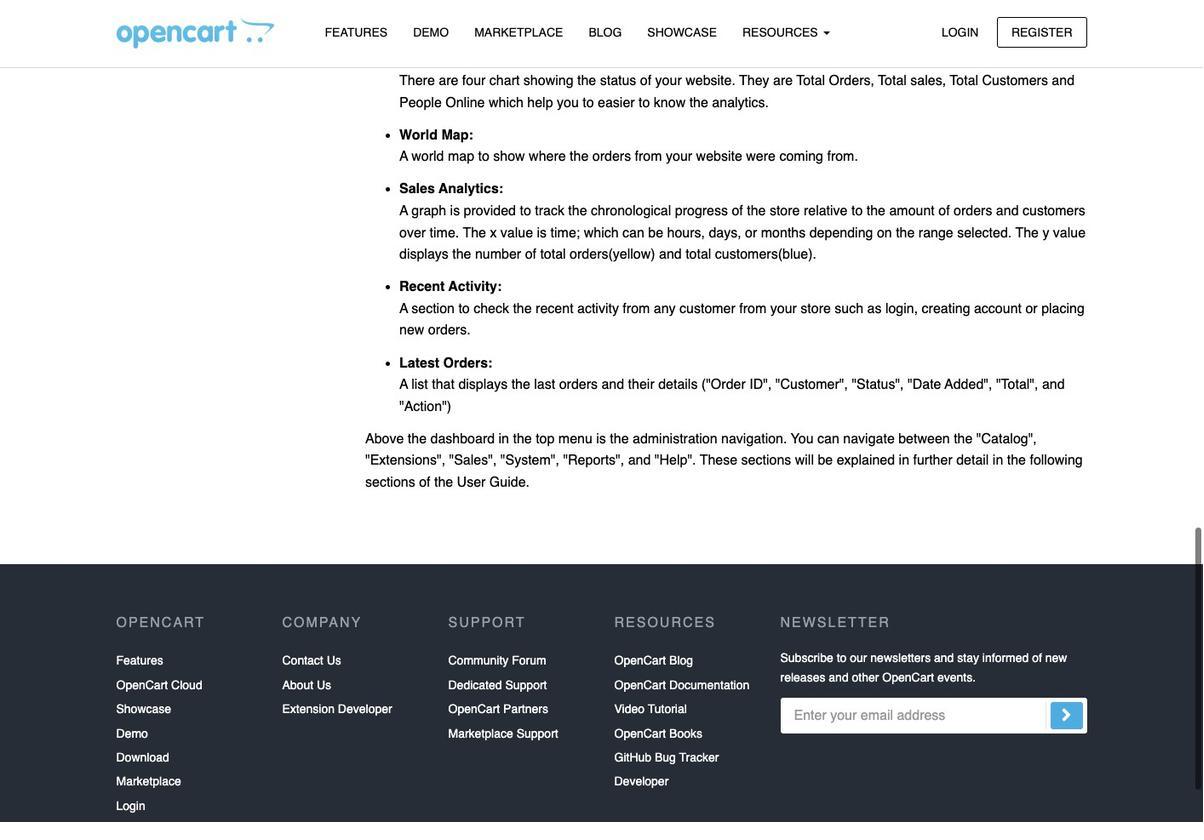 Task type: vqa. For each thing, say whether or not it's contained in the screenshot.
topmost Developer
yes



Task type: locate. For each thing, give the bounding box(es) containing it.
a inside sales analytics: a graph is provided to track the chronological progress of the store relative to the amount of orders and customers over time. the x value is time; which can be hours, days, or months depending on the range selected. the y value displays the number of total orders(yellow) and total customers(blue).
[[400, 204, 408, 219]]

value right y
[[1054, 225, 1086, 241]]

login down download "link"
[[116, 800, 145, 813]]

0 vertical spatial demo
[[413, 26, 449, 39]]

section
[[412, 301, 455, 317]]

0 vertical spatial your
[[656, 73, 682, 89]]

showcase link up "website."
[[635, 18, 730, 48]]

1 horizontal spatial can
[[818, 432, 840, 447]]

0 horizontal spatial are
[[439, 73, 459, 89]]

1 horizontal spatial demo
[[413, 26, 449, 39]]

0 horizontal spatial sections
[[365, 475, 415, 491]]

guide.
[[490, 475, 530, 491]]

time.
[[430, 225, 459, 241]]

where
[[529, 149, 566, 165]]

account
[[975, 301, 1022, 317]]

demo link up download
[[116, 722, 148, 746]]

demo link
[[401, 18, 462, 48], [116, 722, 148, 746]]

0 horizontal spatial displays
[[400, 247, 449, 263]]

blog up opencart documentation
[[670, 655, 694, 668]]

to inside subscribe to our newsletters and stay informed of new releases and other opencart events.
[[837, 652, 847, 666]]

or
[[745, 225, 758, 241], [1026, 301, 1038, 317]]

1 vertical spatial or
[[1026, 301, 1038, 317]]

0 vertical spatial sections
[[742, 454, 792, 469]]

navigation.
[[722, 432, 787, 447]]

showing
[[524, 73, 574, 89]]

orders:
[[443, 356, 493, 371]]

the up the you
[[578, 73, 597, 89]]

demo for leftmost demo link
[[116, 727, 148, 741]]

showcase up "website."
[[648, 26, 717, 39]]

the down "website."
[[690, 95, 709, 110]]

in left further
[[899, 454, 910, 469]]

opencart
[[116, 616, 205, 631], [615, 655, 666, 668], [883, 671, 935, 685], [116, 679, 168, 692], [615, 679, 666, 692], [449, 703, 500, 717], [615, 727, 666, 741]]

a for a graph is provided to track the chronological progress of the store relative to the amount of orders and customers over time. the x value is time; which can be hours, days, or months depending on the range selected. the y value displays the number of total orders(yellow) and total customers(blue).
[[400, 204, 408, 219]]

total down the time;
[[540, 247, 566, 263]]

1 vertical spatial marketplace
[[449, 727, 513, 741]]

demo up overview:
[[413, 26, 449, 39]]

selected.
[[958, 225, 1012, 241]]

1 vertical spatial blog
[[670, 655, 694, 668]]

relative
[[804, 204, 848, 219]]

marketplace support link
[[449, 722, 559, 746]]

1 a from the top
[[400, 149, 408, 165]]

0 horizontal spatial showcase
[[116, 703, 171, 717]]

can
[[623, 225, 645, 241], [818, 432, 840, 447]]

blog link
[[576, 18, 635, 48]]

0 horizontal spatial total
[[797, 73, 826, 89]]

store
[[770, 204, 800, 219], [801, 301, 831, 317]]

developer right extension
[[338, 703, 392, 717]]

which inside overview: there are four chart showing the status of your website. they are total orders, total sales, total customers and people online which help you to easier to know the analytics.
[[489, 95, 524, 110]]

1 vertical spatial new
[[1046, 652, 1068, 666]]

community forum
[[449, 655, 547, 668]]

extension developer
[[282, 703, 392, 717]]

top
[[536, 432, 555, 447]]

your
[[656, 73, 682, 89], [666, 149, 693, 165], [771, 301, 797, 317]]

chart
[[490, 73, 520, 89]]

us
[[327, 655, 341, 668], [317, 679, 331, 692]]

1 vertical spatial is
[[537, 225, 547, 241]]

above the dashboard in the top menu is the administration navigation. you can navigate between the "catalog", "extensions", "sales", "system", "reports", and "help". these sections will be explained in further detail in the following sections of the user guide.
[[365, 432, 1083, 491]]

is up "reports",
[[597, 432, 606, 447]]

analytics.
[[712, 95, 769, 110]]

1 vertical spatial store
[[801, 301, 831, 317]]

1 the from the left
[[463, 225, 486, 241]]

are right they on the right top
[[774, 73, 793, 89]]

0 vertical spatial demo link
[[401, 18, 462, 48]]

a for a list that displays the last orders and their details ("order id", "customer", "status", "date added", "total", and "action")
[[400, 378, 408, 393]]

1 horizontal spatial displays
[[459, 378, 508, 393]]

1 horizontal spatial showcase link
[[635, 18, 730, 48]]

can down chronological
[[623, 225, 645, 241]]

1 vertical spatial us
[[317, 679, 331, 692]]

orders inside latest orders: a list that displays the last orders and their details ("order id", "customer", "status", "date added", "total", and "action")
[[559, 378, 598, 393]]

0 vertical spatial is
[[450, 204, 460, 219]]

of right informed
[[1033, 652, 1043, 666]]

1 are from the left
[[439, 73, 459, 89]]

2 horizontal spatial total
[[950, 73, 979, 89]]

demo link up overview:
[[401, 18, 462, 48]]

0 horizontal spatial which
[[489, 95, 524, 110]]

orders,
[[829, 73, 875, 89]]

us right about
[[317, 679, 331, 692]]

the inside latest orders: a list that displays the last orders and their details ("order id", "customer", "status", "date added", "total", and "action")
[[512, 378, 531, 393]]

2 vertical spatial your
[[771, 301, 797, 317]]

a inside world map: a world map to show where the orders from your website were coming from.
[[400, 149, 408, 165]]

from.
[[828, 149, 859, 165]]

1 horizontal spatial features
[[325, 26, 388, 39]]

1 horizontal spatial features link
[[312, 18, 401, 48]]

and down "hours,"
[[659, 247, 682, 263]]

will
[[795, 454, 814, 469]]

opencart left cloud at the bottom left of the page
[[116, 679, 168, 692]]

0 vertical spatial login link
[[928, 17, 994, 48]]

opencart up opencart documentation
[[615, 655, 666, 668]]

and up the selected.
[[997, 204, 1019, 219]]

showcase inside "link"
[[648, 26, 717, 39]]

0 vertical spatial store
[[770, 204, 800, 219]]

developer inside 'extension developer' link
[[338, 703, 392, 717]]

and right customers
[[1052, 73, 1075, 89]]

showcase
[[648, 26, 717, 39], [116, 703, 171, 717]]

1 vertical spatial features link
[[116, 649, 163, 674]]

0 horizontal spatial showcase link
[[116, 698, 171, 722]]

depending
[[810, 225, 874, 241]]

a inside latest orders: a list that displays the last orders and their details ("order id", "customer", "status", "date added", "total", and "action")
[[400, 378, 408, 393]]

activity:
[[449, 280, 502, 295]]

1 horizontal spatial showcase
[[648, 26, 717, 39]]

are
[[439, 73, 459, 89], [774, 73, 793, 89]]

0 vertical spatial displays
[[400, 247, 449, 263]]

0 vertical spatial orders
[[593, 149, 631, 165]]

opencart for opencart partners
[[449, 703, 500, 717]]

0 horizontal spatial is
[[450, 204, 460, 219]]

total left sales,
[[878, 73, 907, 89]]

recent activity: a section to check the recent activity from any customer from your store such as login, creating account or placing new orders.
[[400, 280, 1085, 339]]

0 vertical spatial support
[[449, 616, 526, 631]]

you
[[557, 95, 579, 110]]

activity
[[578, 301, 619, 317]]

a for a section to check the recent activity from any customer from your store such as login, creating account or placing new orders.
[[400, 301, 408, 317]]

overview:
[[400, 51, 465, 67]]

angle right image
[[1062, 705, 1072, 725]]

and inside above the dashboard in the top menu is the administration navigation. you can navigate between the "catalog", "extensions", "sales", "system", "reports", and "help". these sections will be explained in further detail in the following sections of the user guide.
[[628, 454, 651, 469]]

opencart for opencart blog
[[615, 655, 666, 668]]

amount
[[890, 204, 935, 219]]

subscribe to our newsletters and stay informed of new releases and other opencart events.
[[781, 652, 1068, 685]]

opencart for opencart books
[[615, 727, 666, 741]]

new inside recent activity: a section to check the recent activity from any customer from your store such as login, creating account or placing new orders.
[[400, 323, 425, 339]]

0 vertical spatial marketplace
[[475, 26, 563, 39]]

map
[[448, 149, 475, 165]]

0 horizontal spatial resources
[[615, 616, 716, 631]]

1 vertical spatial demo link
[[116, 722, 148, 746]]

support up community at the bottom of page
[[449, 616, 526, 631]]

tracker
[[679, 751, 719, 765]]

login
[[942, 25, 979, 39], [116, 800, 145, 813]]

the inside recent activity: a section to check the recent activity from any customer from your store such as login, creating account or placing new orders.
[[513, 301, 532, 317]]

provided
[[464, 204, 516, 219]]

support
[[449, 616, 526, 631], [506, 679, 547, 692], [517, 727, 559, 741]]

opencart up github
[[615, 727, 666, 741]]

0 horizontal spatial store
[[770, 204, 800, 219]]

marketplace up chart
[[475, 26, 563, 39]]

support for marketplace
[[517, 727, 559, 741]]

opencart down "newsletters"
[[883, 671, 935, 685]]

0 horizontal spatial value
[[501, 225, 533, 241]]

sections down navigation. on the right
[[742, 454, 792, 469]]

features
[[325, 26, 388, 39], [116, 655, 163, 668]]

resources
[[743, 26, 822, 39], [615, 616, 716, 631]]

world
[[412, 149, 444, 165]]

orders up the selected.
[[954, 204, 993, 219]]

or left placing
[[1026, 301, 1038, 317]]

1 vertical spatial showcase
[[116, 703, 171, 717]]

be inside sales analytics: a graph is provided to track the chronological progress of the store relative to the amount of orders and customers over time. the x value is time; which can be hours, days, or months depending on the range selected. the y value displays the number of total orders(yellow) and total customers(blue).
[[648, 225, 664, 241]]

1 vertical spatial which
[[584, 225, 619, 241]]

total right sales,
[[950, 73, 979, 89]]

the right check
[[513, 301, 532, 317]]

support down partners
[[517, 727, 559, 741]]

features link up there
[[312, 18, 401, 48]]

y
[[1043, 225, 1050, 241]]

people
[[400, 95, 442, 110]]

resources up the opencart blog
[[615, 616, 716, 631]]

the left y
[[1016, 225, 1039, 241]]

opencart up video tutorial on the bottom right of page
[[615, 679, 666, 692]]

opencart for opencart
[[116, 616, 205, 631]]

sections down "extensions",
[[365, 475, 415, 491]]

1 horizontal spatial marketplace link
[[462, 18, 576, 48]]

of right "status"
[[640, 73, 652, 89]]

2 horizontal spatial in
[[993, 454, 1004, 469]]

1 vertical spatial support
[[506, 679, 547, 692]]

developer down github
[[615, 775, 669, 789]]

orders right last
[[559, 378, 598, 393]]

marketplace down download "link"
[[116, 775, 181, 789]]

login link up sales,
[[928, 17, 994, 48]]

a down recent
[[400, 301, 408, 317]]

4 a from the top
[[400, 378, 408, 393]]

store up 'months'
[[770, 204, 800, 219]]

2 vertical spatial support
[[517, 727, 559, 741]]

1 horizontal spatial sections
[[742, 454, 792, 469]]

1 horizontal spatial the
[[1016, 225, 1039, 241]]

total left orders,
[[797, 73, 826, 89]]

login up sales,
[[942, 25, 979, 39]]

0 horizontal spatial in
[[499, 432, 509, 447]]

github bug tracker
[[615, 751, 719, 765]]

0 vertical spatial which
[[489, 95, 524, 110]]

sales,
[[911, 73, 947, 89]]

your up know
[[656, 73, 682, 89]]

register
[[1012, 25, 1073, 39]]

orders.
[[428, 323, 471, 339]]

1 vertical spatial your
[[666, 149, 693, 165]]

0 horizontal spatial can
[[623, 225, 645, 241]]

of inside subscribe to our newsletters and stay informed of new releases and other opencart events.
[[1033, 652, 1043, 666]]

0 vertical spatial developer
[[338, 703, 392, 717]]

us for about us
[[317, 679, 331, 692]]

the up "extensions",
[[408, 432, 427, 447]]

from left any
[[623, 301, 650, 317]]

1 horizontal spatial which
[[584, 225, 619, 241]]

website.
[[686, 73, 736, 89]]

us right contact
[[327, 655, 341, 668]]

which up orders(yellow)
[[584, 225, 619, 241]]

0 vertical spatial features link
[[312, 18, 401, 48]]

customers
[[983, 73, 1049, 89]]

features link for demo
[[312, 18, 401, 48]]

opencart for opencart cloud
[[116, 679, 168, 692]]

store inside sales analytics: a graph is provided to track the chronological progress of the store relative to the amount of orders and customers over time. the x value is time; which can be hours, days, or months depending on the range selected. the y value displays the number of total orders(yellow) and total customers(blue).
[[770, 204, 800, 219]]

a left the world
[[400, 149, 408, 165]]

can inside sales analytics: a graph is provided to track the chronological progress of the store relative to the amount of orders and customers over time. the x value is time; which can be hours, days, or months depending on the range selected. the y value displays the number of total orders(yellow) and total customers(blue).
[[623, 225, 645, 241]]

features for demo
[[325, 26, 388, 39]]

your inside world map: a world map to show where the orders from your website were coming from.
[[666, 149, 693, 165]]

1 value from the left
[[501, 225, 533, 241]]

website
[[696, 149, 743, 165]]

to
[[583, 95, 594, 110], [639, 95, 650, 110], [478, 149, 490, 165], [520, 204, 531, 219], [852, 204, 863, 219], [459, 301, 470, 317], [837, 652, 847, 666]]

which down chart
[[489, 95, 524, 110]]

your down customers(blue).
[[771, 301, 797, 317]]

0 horizontal spatial new
[[400, 323, 425, 339]]

to right map at the left top of the page
[[478, 149, 490, 165]]

marketplace link up chart
[[462, 18, 576, 48]]

1 vertical spatial can
[[818, 432, 840, 447]]

the left last
[[512, 378, 531, 393]]

0 vertical spatial showcase link
[[635, 18, 730, 48]]

a up over
[[400, 204, 408, 219]]

resources up they on the right top
[[743, 26, 822, 39]]

0 horizontal spatial login
[[116, 800, 145, 813]]

0 vertical spatial new
[[400, 323, 425, 339]]

0 vertical spatial features
[[325, 26, 388, 39]]

0 horizontal spatial be
[[648, 225, 664, 241]]

0 vertical spatial resources
[[743, 26, 822, 39]]

the left x
[[463, 225, 486, 241]]

of down "extensions",
[[419, 475, 431, 491]]

"total",
[[997, 378, 1039, 393]]

video
[[615, 703, 645, 717]]

easier
[[598, 95, 635, 110]]

orders down easier
[[593, 149, 631, 165]]

1 vertical spatial be
[[818, 454, 833, 469]]

a for a world map to show where the orders from your website were coming from.
[[400, 149, 408, 165]]

1 horizontal spatial demo link
[[401, 18, 462, 48]]

are left four
[[439, 73, 459, 89]]

1 horizontal spatial are
[[774, 73, 793, 89]]

0 horizontal spatial features link
[[116, 649, 163, 674]]

from up chronological
[[635, 149, 662, 165]]

0 vertical spatial us
[[327, 655, 341, 668]]

orders inside sales analytics: a graph is provided to track the chronological progress of the store relative to the amount of orders and customers over time. the x value is time; which can be hours, days, or months depending on the range selected. the y value displays the number of total orders(yellow) and total customers(blue).
[[954, 204, 993, 219]]

1 horizontal spatial total
[[878, 73, 907, 89]]

opencart down dedicated
[[449, 703, 500, 717]]

"reports",
[[563, 454, 625, 469]]

0 vertical spatial be
[[648, 225, 664, 241]]

1 horizontal spatial be
[[818, 454, 833, 469]]

3 a from the top
[[400, 301, 408, 317]]

1 horizontal spatial total
[[686, 247, 712, 263]]

and left "help".
[[628, 454, 651, 469]]

1 vertical spatial orders
[[954, 204, 993, 219]]

the inside world map: a world map to show where the orders from your website were coming from.
[[570, 149, 589, 165]]

the up "reports",
[[610, 432, 629, 447]]

opencart documentation
[[615, 679, 750, 692]]

marketplace link down download
[[116, 770, 181, 795]]

customer
[[680, 301, 736, 317]]

months
[[761, 225, 806, 241]]

store left the "such"
[[801, 301, 831, 317]]

1 horizontal spatial in
[[899, 454, 910, 469]]

0 vertical spatial or
[[745, 225, 758, 241]]

login link down download "link"
[[116, 795, 145, 819]]

0 horizontal spatial demo link
[[116, 722, 148, 746]]

which
[[489, 95, 524, 110], [584, 225, 619, 241]]

know
[[654, 95, 686, 110]]

orders(yellow)
[[570, 247, 656, 263]]

1 vertical spatial resources
[[615, 616, 716, 631]]

in up the "system",
[[499, 432, 509, 447]]

be right will
[[818, 454, 833, 469]]

features link up "opencart cloud"
[[116, 649, 163, 674]]

1 horizontal spatial value
[[1054, 225, 1086, 241]]

from
[[635, 149, 662, 165], [623, 301, 650, 317], [740, 301, 767, 317]]

the up detail
[[954, 432, 973, 447]]

the down "catalog",
[[1008, 454, 1026, 469]]

of right number
[[525, 247, 537, 263]]

0 horizontal spatial demo
[[116, 727, 148, 741]]

2 a from the top
[[400, 204, 408, 219]]

marketplace down opencart partners link
[[449, 727, 513, 741]]

blog up "status"
[[589, 26, 622, 39]]

navigate
[[844, 432, 895, 447]]

opencart up "opencart cloud"
[[116, 616, 205, 631]]

1 vertical spatial login link
[[116, 795, 145, 819]]

be
[[648, 225, 664, 241], [818, 454, 833, 469]]

orders inside world map: a world map to show where the orders from your website were coming from.
[[593, 149, 631, 165]]

1 horizontal spatial store
[[801, 301, 831, 317]]

is up time.
[[450, 204, 460, 219]]

0 horizontal spatial total
[[540, 247, 566, 263]]

is down track
[[537, 225, 547, 241]]

0 horizontal spatial blog
[[589, 26, 622, 39]]

or inside recent activity: a section to check the recent activity from any customer from your store such as login, creating account or placing new orders.
[[1026, 301, 1038, 317]]

blog
[[589, 26, 622, 39], [670, 655, 694, 668]]

a inside recent activity: a section to check the recent activity from any customer from your store such as login, creating account or placing new orders.
[[400, 301, 408, 317]]

1 horizontal spatial login link
[[928, 17, 994, 48]]

us for contact us
[[327, 655, 341, 668]]

new down section
[[400, 323, 425, 339]]

2 vertical spatial orders
[[559, 378, 598, 393]]

extension developer link
[[282, 698, 392, 722]]

1 horizontal spatial blog
[[670, 655, 694, 668]]

2 horizontal spatial is
[[597, 432, 606, 447]]

of inside above the dashboard in the top menu is the administration navigation. you can navigate between the "catalog", "extensions", "sales", "system", "reports", and "help". these sections will be explained in further detail in the following sections of the user guide.
[[419, 475, 431, 491]]

demo up download
[[116, 727, 148, 741]]

be left "hours,"
[[648, 225, 664, 241]]

0 horizontal spatial features
[[116, 655, 163, 668]]

0 vertical spatial showcase
[[648, 26, 717, 39]]

0 horizontal spatial or
[[745, 225, 758, 241]]

0 vertical spatial login
[[942, 25, 979, 39]]

1 vertical spatial features
[[116, 655, 163, 668]]



Task type: describe. For each thing, give the bounding box(es) containing it.
can inside above the dashboard in the top menu is the administration navigation. you can navigate between the "catalog", "extensions", "sales", "system", "reports", and "help". these sections will be explained in further detail in the following sections of the user guide.
[[818, 432, 840, 447]]

show
[[493, 149, 525, 165]]

details
[[659, 378, 698, 393]]

1 total from the left
[[797, 73, 826, 89]]

community
[[449, 655, 509, 668]]

github bug tracker link
[[615, 746, 719, 770]]

events.
[[938, 671, 976, 685]]

and up events.
[[935, 652, 954, 666]]

and left other
[[829, 671, 849, 685]]

1 horizontal spatial resources
[[743, 26, 822, 39]]

1 vertical spatial sections
[[365, 475, 415, 491]]

be inside above the dashboard in the top menu is the administration navigation. you can navigate between the "catalog", "extensions", "sales", "system", "reports", and "help". these sections will be explained in further detail in the following sections of the user guide.
[[818, 454, 833, 469]]

"sales",
[[449, 454, 497, 469]]

1 vertical spatial showcase link
[[116, 698, 171, 722]]

days,
[[709, 225, 742, 241]]

to inside recent activity: a section to check the recent activity from any customer from your store such as login, creating account or placing new orders.
[[459, 301, 470, 317]]

overview: there are four chart showing the status of your website. they are total orders, total sales, total customers and people online which help you to easier to know the analytics.
[[400, 51, 1075, 110]]

releases
[[781, 671, 826, 685]]

opencart partners link
[[449, 698, 549, 722]]

"system",
[[501, 454, 560, 469]]

marketplace support
[[449, 727, 559, 741]]

marketplace for the bottom marketplace link
[[116, 775, 181, 789]]

customers(blue).
[[715, 247, 817, 263]]

to right the you
[[583, 95, 594, 110]]

your inside overview: there are four chart showing the status of your website. they are total orders, total sales, total customers and people online which help you to easier to know the analytics.
[[656, 73, 682, 89]]

placing
[[1042, 301, 1085, 317]]

check
[[474, 301, 509, 317]]

"catalog",
[[977, 432, 1037, 447]]

of up range
[[939, 204, 950, 219]]

as
[[868, 301, 882, 317]]

the up 'on'
[[867, 204, 886, 219]]

four
[[462, 73, 486, 89]]

displays inside sales analytics: a graph is provided to track the chronological progress of the store relative to the amount of orders and customers over time. the x value is time; which can be hours, days, or months depending on the range selected. the y value displays the number of total orders(yellow) and total customers(blue).
[[400, 247, 449, 263]]

2 value from the left
[[1054, 225, 1086, 241]]

menu
[[559, 432, 593, 447]]

these
[[700, 454, 738, 469]]

your inside recent activity: a section to check the recent activity from any customer from your store such as login, creating account or placing new orders.
[[771, 301, 797, 317]]

on
[[877, 225, 892, 241]]

sales analytics: a graph is provided to track the chronological progress of the store relative to the amount of orders and customers over time. the x value is time; which can be hours, days, or months depending on the range selected. the y value displays the number of total orders(yellow) and total customers(blue).
[[400, 182, 1086, 263]]

their
[[628, 378, 655, 393]]

which inside sales analytics: a graph is provided to track the chronological progress of the store relative to the amount of orders and customers over time. the x value is time; which can be hours, days, or months depending on the range selected. the y value displays the number of total orders(yellow) and total customers(blue).
[[584, 225, 619, 241]]

the left top
[[513, 432, 532, 447]]

contact us link
[[282, 649, 341, 674]]

opencart blog link
[[615, 649, 694, 674]]

support for dedicated
[[506, 679, 547, 692]]

were
[[746, 149, 776, 165]]

and left their on the right
[[602, 378, 625, 393]]

"customer",
[[776, 378, 848, 393]]

opencart inside subscribe to our newsletters and stay informed of new releases and other opencart events.
[[883, 671, 935, 685]]

any
[[654, 301, 676, 317]]

dashboard
[[431, 432, 495, 447]]

world
[[400, 128, 438, 143]]

informed
[[983, 652, 1029, 666]]

to inside world map: a world map to show where the orders from your website were coming from.
[[478, 149, 490, 165]]

1 horizontal spatial login
[[942, 25, 979, 39]]

from right the customer at the right of the page
[[740, 301, 767, 317]]

contact us
[[282, 655, 341, 668]]

opencart blog
[[615, 655, 694, 668]]

"action")
[[400, 399, 452, 415]]

opencart books link
[[615, 722, 703, 746]]

last
[[534, 378, 556, 393]]

sales
[[400, 182, 435, 197]]

following
[[1030, 454, 1083, 469]]

about us
[[282, 679, 331, 692]]

marketplace for marketplace support
[[449, 727, 513, 741]]

help
[[528, 95, 553, 110]]

to left know
[[639, 95, 650, 110]]

new inside subscribe to our newsletters and stay informed of new releases and other opencart events.
[[1046, 652, 1068, 666]]

about us link
[[282, 674, 331, 698]]

to up depending
[[852, 204, 863, 219]]

3 total from the left
[[950, 73, 979, 89]]

of inside overview: there are four chart showing the status of your website. they are total orders, total sales, total customers and people online which help you to easier to know the analytics.
[[640, 73, 652, 89]]

0 vertical spatial marketplace link
[[462, 18, 576, 48]]

download link
[[116, 746, 169, 770]]

detail
[[957, 454, 989, 469]]

2 are from the left
[[774, 73, 793, 89]]

demo for rightmost demo link
[[413, 26, 449, 39]]

dedicated
[[449, 679, 502, 692]]

about
[[282, 679, 314, 692]]

newsletter
[[781, 616, 891, 631]]

partners
[[504, 703, 549, 717]]

bug
[[655, 751, 676, 765]]

the up 'months'
[[747, 204, 766, 219]]

Enter your email address text field
[[781, 698, 1087, 734]]

the up the time;
[[568, 204, 587, 219]]

2 the from the left
[[1016, 225, 1039, 241]]

from inside world map: a world map to show where the orders from your website were coming from.
[[635, 149, 662, 165]]

2 total from the left
[[878, 73, 907, 89]]

such
[[835, 301, 864, 317]]

1 total from the left
[[540, 247, 566, 263]]

community forum link
[[449, 649, 547, 674]]

range
[[919, 225, 954, 241]]

1 vertical spatial marketplace link
[[116, 770, 181, 795]]

forum
[[512, 655, 547, 668]]

("order
[[702, 378, 746, 393]]

or inside sales analytics: a graph is provided to track the chronological progress of the store relative to the amount of orders and customers over time. the x value is time; which can be hours, days, or months depending on the range selected. the y value displays the number of total orders(yellow) and total customers(blue).
[[745, 225, 758, 241]]

above
[[365, 432, 404, 447]]

further
[[914, 454, 953, 469]]

features for opencart cloud
[[116, 655, 163, 668]]

and right "total",
[[1043, 378, 1065, 393]]

features link for opencart cloud
[[116, 649, 163, 674]]

documentation
[[670, 679, 750, 692]]

"date
[[908, 378, 942, 393]]

they
[[740, 73, 770, 89]]

github
[[615, 751, 652, 765]]

is inside above the dashboard in the top menu is the administration navigation. you can navigate between the "catalog", "extensions", "sales", "system", "reports", and "help". these sections will be explained in further detail in the following sections of the user guide.
[[597, 432, 606, 447]]

opencart for opencart documentation
[[615, 679, 666, 692]]

list
[[412, 378, 428, 393]]

and inside overview: there are four chart showing the status of your website. they are total orders, total sales, total customers and people online which help you to easier to know the analytics.
[[1052, 73, 1075, 89]]

"extensions",
[[365, 454, 446, 469]]

opencart books
[[615, 727, 703, 741]]

opencart - open source shopping cart solution image
[[116, 18, 274, 49]]

displays inside latest orders: a list that displays the last orders and their details ("order id", "customer", "status", "date added", "total", and "action")
[[459, 378, 508, 393]]

1 horizontal spatial is
[[537, 225, 547, 241]]

opencart cloud link
[[116, 674, 202, 698]]

customers
[[1023, 204, 1086, 219]]

register link
[[997, 17, 1087, 48]]

dedicated support link
[[449, 674, 547, 698]]

the right 'on'
[[896, 225, 915, 241]]

latest
[[400, 356, 440, 371]]

0 vertical spatial blog
[[589, 26, 622, 39]]

video tutorial link
[[615, 698, 687, 722]]

status
[[600, 73, 637, 89]]

the left 'user'
[[434, 475, 453, 491]]

hours,
[[667, 225, 705, 241]]

chronological
[[591, 204, 672, 219]]

1 vertical spatial developer
[[615, 775, 669, 789]]

showcase for bottom showcase "link"
[[116, 703, 171, 717]]

to left track
[[520, 204, 531, 219]]

store inside recent activity: a section to check the recent activity from any customer from your store such as login, creating account or placing new orders.
[[801, 301, 831, 317]]

added",
[[945, 378, 993, 393]]

world map: a world map to show where the orders from your website were coming from.
[[400, 128, 859, 165]]

number
[[475, 247, 521, 263]]

1 vertical spatial login
[[116, 800, 145, 813]]

of up days,
[[732, 204, 743, 219]]

extension
[[282, 703, 335, 717]]

the down time.
[[453, 247, 472, 263]]

2 total from the left
[[686, 247, 712, 263]]

showcase for the top showcase "link"
[[648, 26, 717, 39]]

marketplace for the topmost marketplace link
[[475, 26, 563, 39]]

company
[[282, 616, 362, 631]]

opencart documentation link
[[615, 674, 750, 698]]

contact
[[282, 655, 323, 668]]

stay
[[958, 652, 980, 666]]

time;
[[551, 225, 580, 241]]

"status",
[[852, 378, 904, 393]]



